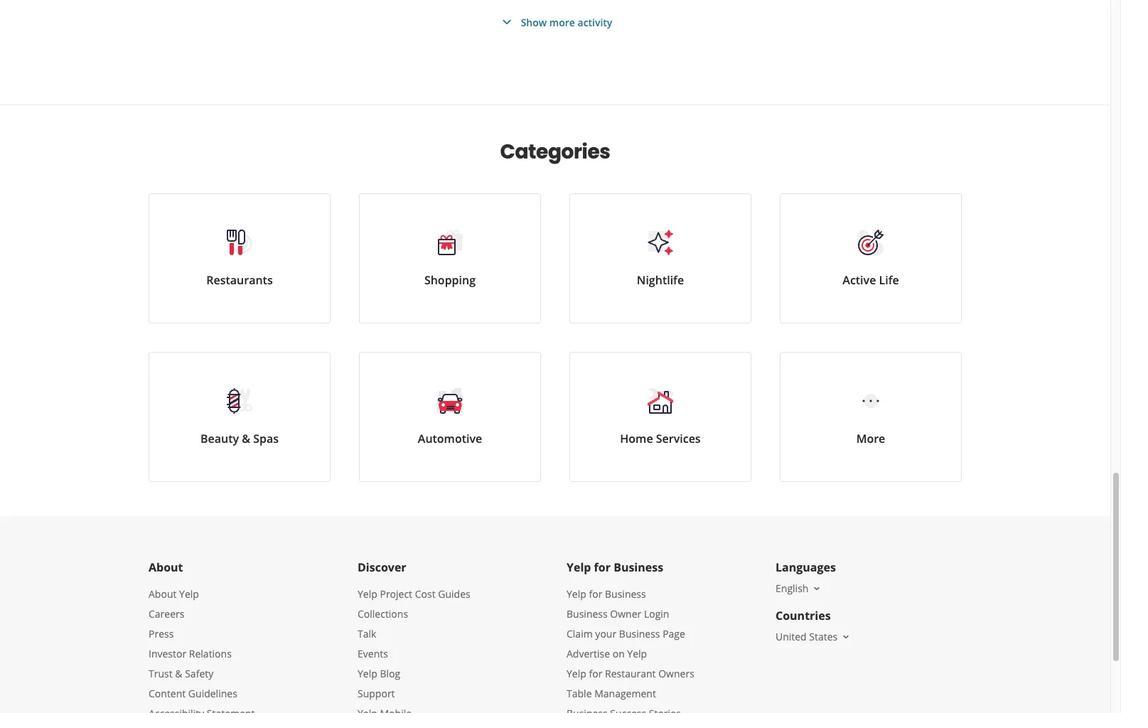 Task type: vqa. For each thing, say whether or not it's contained in the screenshot.


Task type: describe. For each thing, give the bounding box(es) containing it.
yelp for business
[[567, 560, 663, 575]]

yelp right the on
[[627, 647, 647, 661]]

yelp down events
[[358, 667, 377, 680]]

states
[[809, 630, 838, 643]]

owner
[[610, 607, 642, 621]]

about yelp careers press investor relations trust & safety content guidelines
[[149, 587, 237, 700]]

support link
[[358, 687, 395, 700]]

events link
[[358, 647, 388, 661]]

automotive link
[[359, 352, 541, 482]]

collections
[[358, 607, 408, 621]]

& inside about yelp careers press investor relations trust & safety content guidelines
[[175, 667, 182, 680]]

24 chevron down v2 image
[[498, 14, 515, 31]]

collections link
[[358, 607, 408, 621]]

on
[[613, 647, 625, 661]]

restaurant
[[605, 667, 656, 680]]

press
[[149, 627, 174, 641]]

home services link
[[569, 352, 752, 482]]

yelp blog link
[[358, 667, 400, 680]]

yelp inside about yelp careers press investor relations trust & safety content guidelines
[[179, 587, 199, 601]]

shopping
[[424, 272, 476, 288]]

your
[[595, 627, 617, 641]]

cost
[[415, 587, 436, 601]]

show
[[521, 15, 547, 29]]

yelp for restaurant owners link
[[567, 667, 695, 680]]

2 vertical spatial for
[[589, 667, 602, 680]]

more link
[[780, 352, 962, 482]]

english
[[776, 582, 809, 595]]

guides
[[438, 587, 470, 601]]

page
[[663, 627, 685, 641]]

home
[[620, 431, 653, 446]]

careers link
[[149, 607, 184, 621]]

services
[[656, 431, 701, 446]]

yelp up collections link
[[358, 587, 377, 601]]

beauty & spas link
[[149, 352, 331, 482]]

united
[[776, 630, 807, 643]]

more
[[857, 431, 885, 446]]

16 chevron down v2 image for languages
[[812, 583, 823, 594]]

management
[[594, 687, 656, 700]]

united states button
[[776, 630, 852, 643]]

safety
[[185, 667, 213, 680]]

activity
[[578, 15, 612, 29]]

support
[[358, 687, 395, 700]]

business down the owner
[[619, 627, 660, 641]]

about yelp link
[[149, 587, 199, 601]]

languages
[[776, 560, 836, 575]]

active
[[843, 272, 876, 288]]

yelp project cost guides link
[[358, 587, 470, 601]]



Task type: locate. For each thing, give the bounding box(es) containing it.
& right trust
[[175, 667, 182, 680]]

automotive
[[418, 431, 482, 446]]

login
[[644, 607, 669, 621]]

table
[[567, 687, 592, 700]]

16 chevron down v2 image for countries
[[841, 631, 852, 643]]

home services
[[620, 431, 701, 446]]

press link
[[149, 627, 174, 641]]

blog
[[380, 667, 400, 680]]

show more activity
[[521, 15, 612, 29]]

about up 'about yelp' link
[[149, 560, 183, 575]]

16 chevron down v2 image inside united states "popup button"
[[841, 631, 852, 643]]

&
[[242, 431, 250, 446], [175, 667, 182, 680]]

1 vertical spatial &
[[175, 667, 182, 680]]

1 about from the top
[[149, 560, 183, 575]]

categories
[[500, 138, 610, 166]]

0 vertical spatial about
[[149, 560, 183, 575]]

united states
[[776, 630, 838, 643]]

yelp for business business owner login claim your business page advertise on yelp yelp for restaurant owners table management
[[567, 587, 695, 700]]

1 horizontal spatial 16 chevron down v2 image
[[841, 631, 852, 643]]

business up yelp for business link
[[614, 560, 663, 575]]

yelp for business link
[[567, 587, 646, 601]]

show more activity button
[[498, 14, 612, 31]]

yelp up claim
[[567, 587, 586, 601]]

beauty
[[200, 431, 239, 446]]

project
[[380, 587, 412, 601]]

content guidelines link
[[149, 687, 237, 700]]

restaurants
[[206, 272, 273, 288]]

business up the owner
[[605, 587, 646, 601]]

spas
[[253, 431, 279, 446]]

for up yelp for business link
[[594, 560, 611, 575]]

english button
[[776, 582, 823, 595]]

advertise
[[567, 647, 610, 661]]

about up careers link
[[149, 587, 177, 601]]

0 horizontal spatial &
[[175, 667, 182, 680]]

1 horizontal spatial &
[[242, 431, 250, 446]]

active life
[[843, 272, 899, 288]]

investor
[[149, 647, 186, 661]]

16 chevron down v2 image right "states"
[[841, 631, 852, 643]]

trust & safety link
[[149, 667, 213, 680]]

about
[[149, 560, 183, 575], [149, 587, 177, 601]]

investor relations link
[[149, 647, 232, 661]]

yelp up the table
[[567, 667, 586, 680]]

yelp up yelp for business link
[[567, 560, 591, 575]]

1 vertical spatial about
[[149, 587, 177, 601]]

advertise on yelp link
[[567, 647, 647, 661]]

talk link
[[358, 627, 376, 641]]

restaurants link
[[149, 193, 331, 323]]

yelp
[[567, 560, 591, 575], [179, 587, 199, 601], [358, 587, 377, 601], [567, 587, 586, 601], [627, 647, 647, 661], [358, 667, 377, 680], [567, 667, 586, 680]]

0 vertical spatial &
[[242, 431, 250, 446]]

more
[[549, 15, 575, 29]]

business owner login link
[[567, 607, 669, 621]]

for down advertise
[[589, 667, 602, 680]]

discover
[[358, 560, 406, 575]]

content
[[149, 687, 186, 700]]

life
[[879, 272, 899, 288]]

relations
[[189, 647, 232, 661]]

about inside about yelp careers press investor relations trust & safety content guidelines
[[149, 587, 177, 601]]

events
[[358, 647, 388, 661]]

nightlife
[[637, 272, 684, 288]]

countries
[[776, 608, 831, 624]]

guidelines
[[188, 687, 237, 700]]

for for yelp for business
[[594, 560, 611, 575]]

table management link
[[567, 687, 656, 700]]

shopping link
[[359, 193, 541, 323]]

nightlife link
[[569, 193, 752, 323]]

0 vertical spatial for
[[594, 560, 611, 575]]

beauty & spas
[[200, 431, 279, 446]]

16 chevron down v2 image inside english popup button
[[812, 583, 823, 594]]

1 vertical spatial for
[[589, 587, 602, 601]]

careers
[[149, 607, 184, 621]]

& inside beauty & spas link
[[242, 431, 250, 446]]

claim your business page link
[[567, 627, 685, 641]]

16 chevron down v2 image down languages
[[812, 583, 823, 594]]

trust
[[149, 667, 173, 680]]

business up claim
[[567, 607, 608, 621]]

claim
[[567, 627, 593, 641]]

for for yelp for business business owner login claim your business page advertise on yelp yelp for restaurant owners table management
[[589, 587, 602, 601]]

talk
[[358, 627, 376, 641]]

0 horizontal spatial 16 chevron down v2 image
[[812, 583, 823, 594]]

yelp up careers link
[[179, 587, 199, 601]]

category navigation section navigation
[[134, 105, 976, 516]]

about for about
[[149, 560, 183, 575]]

2 about from the top
[[149, 587, 177, 601]]

yelp project cost guides collections talk events yelp blog support
[[358, 587, 470, 700]]

owners
[[658, 667, 695, 680]]

0 vertical spatial 16 chevron down v2 image
[[812, 583, 823, 594]]

active life link
[[780, 193, 962, 323]]

for
[[594, 560, 611, 575], [589, 587, 602, 601], [589, 667, 602, 680]]

16 chevron down v2 image
[[812, 583, 823, 594], [841, 631, 852, 643]]

for up the business owner login link
[[589, 587, 602, 601]]

business
[[614, 560, 663, 575], [605, 587, 646, 601], [567, 607, 608, 621], [619, 627, 660, 641]]

1 vertical spatial 16 chevron down v2 image
[[841, 631, 852, 643]]

about for about yelp careers press investor relations trust & safety content guidelines
[[149, 587, 177, 601]]

& left spas
[[242, 431, 250, 446]]



